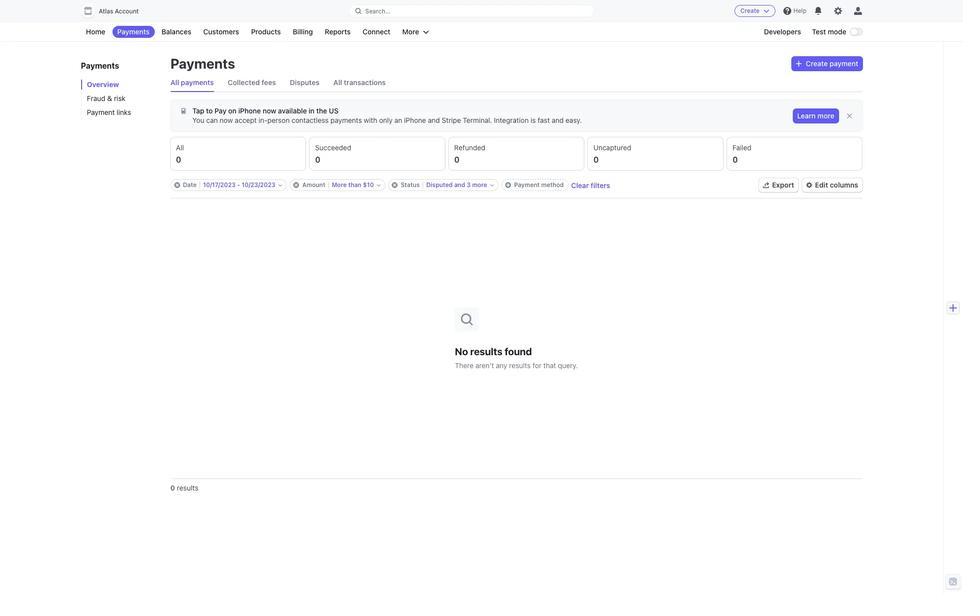 Task type: locate. For each thing, give the bounding box(es) containing it.
0 vertical spatial create
[[741, 7, 760, 14]]

columns
[[831, 181, 859, 189]]

create inside popup button
[[806, 59, 828, 68]]

tab list
[[171, 74, 863, 92], [171, 137, 863, 170]]

2 vertical spatial results
[[177, 484, 199, 493]]

1 horizontal spatial iphone
[[404, 116, 426, 125]]

0 horizontal spatial svg image
[[181, 108, 187, 114]]

1 vertical spatial create
[[806, 59, 828, 68]]

more right 'learn' on the top
[[818, 112, 835, 120]]

1 vertical spatial tab list
[[171, 137, 863, 170]]

0 vertical spatial payment
[[87, 108, 115, 117]]

no results found there aren't any results for that query.
[[455, 346, 578, 370]]

$10
[[363, 181, 374, 189]]

developers
[[765, 27, 802, 36]]

more right 'connect'
[[403, 27, 419, 36]]

refunded 0
[[455, 143, 486, 164]]

1 horizontal spatial results
[[471, 346, 503, 357]]

0 vertical spatial more
[[403, 27, 419, 36]]

svg image left create payment
[[797, 61, 803, 67]]

0 horizontal spatial payment
[[87, 108, 115, 117]]

payments
[[181, 78, 214, 87], [331, 116, 362, 125]]

clear filters
[[572, 181, 611, 190]]

0
[[176, 155, 181, 164], [315, 155, 321, 164], [455, 155, 460, 164], [594, 155, 599, 164], [733, 155, 738, 164], [171, 484, 175, 493]]

you
[[193, 116, 204, 125]]

0 inside failed 0
[[733, 155, 738, 164]]

payment for payment method
[[515, 181, 540, 189]]

more for more
[[403, 27, 419, 36]]

create left payment
[[806, 59, 828, 68]]

payment inside clear filters toolbar
[[515, 181, 540, 189]]

tab list containing 0
[[171, 137, 863, 170]]

query.
[[558, 361, 578, 370]]

0 inside succeeded 0
[[315, 155, 321, 164]]

more right 3
[[473, 181, 488, 189]]

0 horizontal spatial iphone
[[238, 107, 261, 115]]

all for 0
[[176, 143, 184, 152]]

all payments
[[171, 78, 214, 87]]

payments up overview in the left top of the page
[[81, 61, 119, 70]]

1 horizontal spatial and
[[455, 181, 466, 189]]

0 inside uncaptured 0
[[594, 155, 599, 164]]

stripe
[[442, 116, 461, 125]]

create button
[[735, 5, 776, 17]]

more inside more button
[[403, 27, 419, 36]]

0 horizontal spatial and
[[428, 116, 440, 125]]

more left than
[[332, 181, 347, 189]]

10/23/2023
[[242, 181, 276, 189]]

that
[[544, 361, 557, 370]]

create payment button
[[793, 57, 863, 71]]

tab list up integration
[[171, 74, 863, 92]]

edit date image
[[279, 183, 283, 187]]

accept
[[235, 116, 257, 125]]

svg image
[[797, 61, 803, 67], [181, 108, 187, 114]]

any
[[496, 361, 508, 370]]

svg image left tap
[[181, 108, 187, 114]]

0 horizontal spatial more
[[332, 181, 347, 189]]

no
[[455, 346, 468, 357]]

0 horizontal spatial results
[[177, 484, 199, 493]]

0 vertical spatial iphone
[[238, 107, 261, 115]]

and
[[428, 116, 440, 125], [552, 116, 564, 125], [455, 181, 466, 189]]

payment inside payment links link
[[87, 108, 115, 117]]

tab list containing all payments
[[171, 74, 863, 92]]

tab list up add payment method image
[[171, 137, 863, 170]]

payment
[[87, 108, 115, 117], [515, 181, 540, 189]]

iphone
[[238, 107, 261, 115], [404, 116, 426, 125]]

0 vertical spatial payments
[[181, 78, 214, 87]]

customers
[[203, 27, 239, 36]]

found
[[505, 346, 532, 357]]

export button
[[760, 178, 799, 192]]

1 vertical spatial more
[[473, 181, 488, 189]]

remove date image
[[174, 182, 180, 188]]

create for create
[[741, 7, 760, 14]]

more
[[403, 27, 419, 36], [332, 181, 347, 189]]

now down pay
[[220, 116, 233, 125]]

disputed and 3 more
[[427, 181, 488, 189]]

now up in-
[[263, 107, 276, 115]]

for
[[533, 361, 542, 370]]

0 horizontal spatial more
[[473, 181, 488, 189]]

create inside button
[[741, 7, 760, 14]]

0 horizontal spatial create
[[741, 7, 760, 14]]

reports link
[[320, 26, 356, 38]]

than
[[349, 181, 362, 189]]

1 tab list from the top
[[171, 74, 863, 92]]

1 horizontal spatial payments
[[331, 116, 362, 125]]

amount
[[303, 181, 326, 189]]

all payments link
[[171, 74, 214, 92]]

is
[[531, 116, 536, 125]]

atlas account
[[99, 7, 139, 15]]

0 vertical spatial now
[[263, 107, 276, 115]]

available
[[278, 107, 307, 115]]

results
[[471, 346, 503, 357], [510, 361, 531, 370], [177, 484, 199, 493]]

svg image inside create payment popup button
[[797, 61, 803, 67]]

1 vertical spatial more
[[332, 181, 347, 189]]

payment right add payment method image
[[515, 181, 540, 189]]

create
[[741, 7, 760, 14], [806, 59, 828, 68]]

uncaptured
[[594, 143, 632, 152]]

0 inside all 0
[[176, 155, 181, 164]]

payments down account
[[117, 27, 150, 36]]

more inside clear filters toolbar
[[473, 181, 488, 189]]

1 horizontal spatial create
[[806, 59, 828, 68]]

payments inside the all payments link
[[181, 78, 214, 87]]

0 vertical spatial results
[[471, 346, 503, 357]]

2 horizontal spatial results
[[510, 361, 531, 370]]

and left stripe
[[428, 116, 440, 125]]

0 for failed 0
[[733, 155, 738, 164]]

0 horizontal spatial now
[[220, 116, 233, 125]]

disputes
[[290, 78, 320, 87]]

an
[[395, 116, 403, 125]]

1 horizontal spatial more
[[818, 112, 835, 120]]

tap
[[193, 107, 204, 115]]

reports
[[325, 27, 351, 36]]

more inside clear filters toolbar
[[332, 181, 347, 189]]

payment down fraud
[[87, 108, 115, 117]]

atlas account button
[[81, 4, 149, 18]]

and left 3
[[455, 181, 466, 189]]

1 horizontal spatial svg image
[[797, 61, 803, 67]]

1 vertical spatial payment
[[515, 181, 540, 189]]

the
[[317, 107, 327, 115]]

2 tab list from the top
[[171, 137, 863, 170]]

1 vertical spatial payments
[[331, 116, 362, 125]]

1 horizontal spatial now
[[263, 107, 276, 115]]

1 horizontal spatial more
[[403, 27, 419, 36]]

payment links link
[[81, 108, 161, 118]]

succeeded 0
[[315, 143, 352, 164]]

1 horizontal spatial payment
[[515, 181, 540, 189]]

search…
[[366, 7, 391, 15]]

10/17/2023 - 10/23/2023
[[203, 181, 276, 189]]

0 inside refunded 0
[[455, 155, 460, 164]]

home link
[[81, 26, 110, 38]]

0 vertical spatial svg image
[[797, 61, 803, 67]]

edit columns button
[[803, 178, 863, 192]]

more
[[818, 112, 835, 120], [473, 181, 488, 189]]

help
[[794, 7, 807, 14]]

balances
[[162, 27, 191, 36]]

all for transactions
[[334, 78, 342, 87]]

iphone right an
[[404, 116, 426, 125]]

0 for all 0
[[176, 155, 181, 164]]

0 horizontal spatial payments
[[181, 78, 214, 87]]

payments down us
[[331, 116, 362, 125]]

1 vertical spatial iphone
[[404, 116, 426, 125]]

0 for uncaptured 0
[[594, 155, 599, 164]]

learn more
[[798, 112, 835, 120]]

and right 'fast'
[[552, 116, 564, 125]]

1 vertical spatial svg image
[[181, 108, 187, 114]]

products
[[251, 27, 281, 36]]

payments up tap
[[181, 78, 214, 87]]

0 vertical spatial tab list
[[171, 74, 863, 92]]

in
[[309, 107, 315, 115]]

risk
[[114, 94, 126, 103]]

results for 0
[[177, 484, 199, 493]]

tap to pay on iphone now available in the us you can now accept in-person contactless payments with only an iphone and stripe terminal. integration is fast and easy.
[[193, 107, 582, 125]]

2 horizontal spatial and
[[552, 116, 564, 125]]

remove status image
[[392, 182, 398, 188]]

iphone up accept
[[238, 107, 261, 115]]

clear filters button
[[572, 181, 611, 190]]

0 vertical spatial more
[[818, 112, 835, 120]]

test mode
[[813, 27, 847, 36]]

collected fees link
[[228, 74, 276, 92]]

create up developers 'link'
[[741, 7, 760, 14]]

all for payments
[[171, 78, 179, 87]]



Task type: vqa. For each thing, say whether or not it's contained in the screenshot.


Task type: describe. For each thing, give the bounding box(es) containing it.
fees
[[262, 78, 276, 87]]

pay
[[215, 107, 227, 115]]

Search… search field
[[350, 5, 594, 17]]

edit status image
[[491, 183, 495, 187]]

billing link
[[288, 26, 318, 38]]

easy.
[[566, 116, 582, 125]]

and inside clear filters toolbar
[[455, 181, 466, 189]]

atlas
[[99, 7, 113, 15]]

fast
[[538, 116, 550, 125]]

overview
[[87, 80, 119, 89]]

remove amount image
[[294, 182, 300, 188]]

clear filters toolbar
[[171, 179, 611, 191]]

0 for succeeded 0
[[315, 155, 321, 164]]

add payment method image
[[506, 182, 512, 188]]

more button
[[398, 26, 434, 38]]

edit amount image
[[377, 183, 381, 187]]

in-
[[259, 116, 268, 125]]

account
[[115, 7, 139, 15]]

disputes link
[[290, 74, 320, 92]]

payment
[[830, 59, 859, 68]]

all 0
[[176, 143, 184, 164]]

all transactions link
[[334, 74, 386, 92]]

uncaptured 0
[[594, 143, 632, 164]]

1 vertical spatial results
[[510, 361, 531, 370]]

test
[[813, 27, 827, 36]]

connect link
[[358, 26, 396, 38]]

&
[[107, 94, 112, 103]]

to
[[206, 107, 213, 115]]

learn more link
[[794, 109, 839, 123]]

customers link
[[198, 26, 244, 38]]

products link
[[246, 26, 286, 38]]

all transactions
[[334, 78, 386, 87]]

fraud
[[87, 94, 105, 103]]

results for no
[[471, 346, 503, 357]]

clear
[[572, 181, 589, 190]]

payments link
[[112, 26, 155, 38]]

0 for refunded 0
[[455, 155, 460, 164]]

collected fees
[[228, 78, 276, 87]]

Search… text field
[[350, 5, 594, 17]]

on
[[228, 107, 237, 115]]

refunded
[[455, 143, 486, 152]]

disputed
[[427, 181, 453, 189]]

links
[[117, 108, 131, 117]]

edit columns
[[816, 181, 859, 189]]

date
[[183, 181, 197, 189]]

overview link
[[81, 80, 161, 90]]

connect
[[363, 27, 391, 36]]

payment method
[[515, 181, 564, 189]]

create payment
[[806, 59, 859, 68]]

status
[[401, 181, 420, 189]]

filters
[[591, 181, 611, 190]]

payments up all payments
[[171, 55, 235, 72]]

-
[[237, 181, 240, 189]]

learn
[[798, 112, 816, 120]]

method
[[542, 181, 564, 189]]

transactions
[[344, 78, 386, 87]]

there
[[455, 361, 474, 370]]

3
[[467, 181, 471, 189]]

payments inside tap to pay on iphone now available in the us you can now accept in-person contactless payments with only an iphone and stripe terminal. integration is fast and easy.
[[331, 116, 362, 125]]

export
[[773, 181, 795, 189]]

us
[[329, 107, 339, 115]]

1 vertical spatial now
[[220, 116, 233, 125]]

edit
[[816, 181, 829, 189]]

more for more than $10
[[332, 181, 347, 189]]

payment links
[[87, 108, 131, 117]]

terminal.
[[463, 116, 492, 125]]

aren't
[[476, 361, 494, 370]]

0 results
[[171, 484, 199, 493]]

billing
[[293, 27, 313, 36]]

fraud & risk
[[87, 94, 126, 103]]

payment for payment links
[[87, 108, 115, 117]]

notifications image
[[815, 7, 823, 15]]

succeeded
[[315, 143, 352, 152]]

person
[[268, 116, 290, 125]]

contactless
[[292, 116, 329, 125]]

10/17/2023
[[203, 181, 236, 189]]

failed 0
[[733, 143, 752, 164]]

collected
[[228, 78, 260, 87]]

can
[[206, 116, 218, 125]]

integration
[[494, 116, 529, 125]]

create for create payment
[[806, 59, 828, 68]]

fraud & risk link
[[81, 94, 161, 104]]

only
[[379, 116, 393, 125]]



